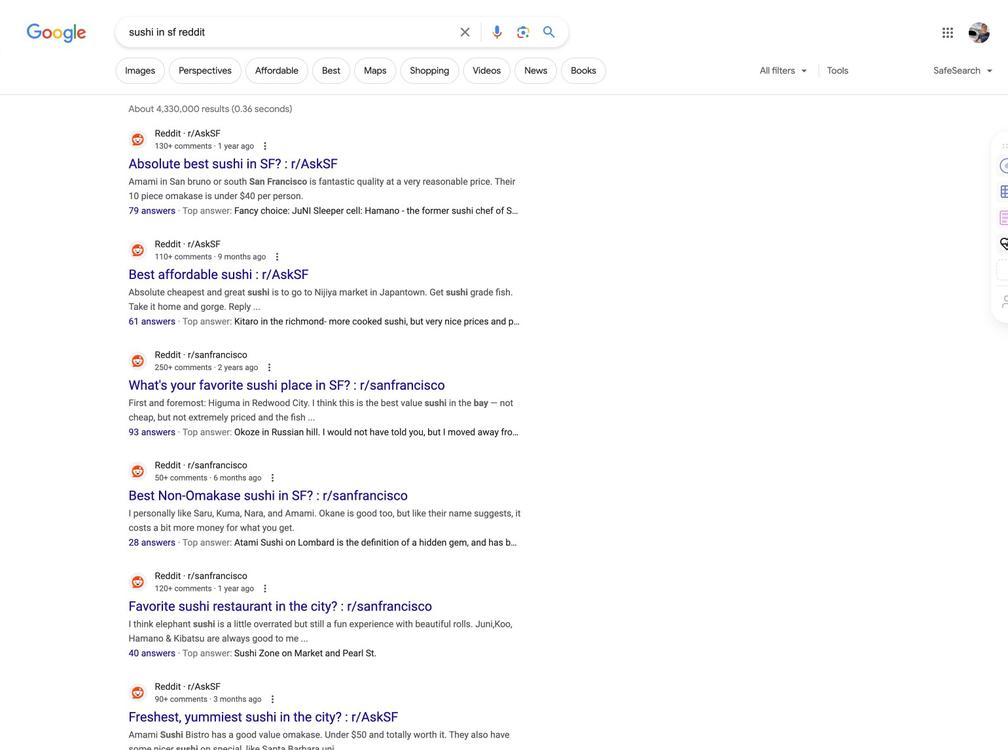 Task type: locate. For each thing, give the bounding box(es) containing it.
None text field
[[155, 140, 254, 152], [155, 472, 262, 484], [155, 583, 254, 595], [155, 140, 254, 152], [155, 472, 262, 484], [155, 583, 254, 595]]

Search text field
[[129, 25, 450, 41]]

0 vertical spatial about this result image
[[259, 139, 286, 153]]

1 vertical spatial about this result image
[[263, 360, 290, 375]]

google image
[[26, 24, 87, 43]]

None search field
[[0, 16, 569, 47]]

about this result image
[[271, 250, 297, 264], [263, 360, 290, 375], [267, 692, 293, 706]]

about this result image
[[259, 139, 286, 153], [267, 471, 293, 485], [259, 581, 286, 596]]

None text field
[[155, 251, 266, 263], [155, 361, 258, 373], [155, 693, 262, 705], [155, 251, 266, 263], [155, 361, 258, 373], [155, 693, 262, 705]]



Task type: vqa. For each thing, say whether or not it's contained in the screenshot.
the topmost About this result icon
yes



Task type: describe. For each thing, give the bounding box(es) containing it.
2 vertical spatial about this result image
[[267, 692, 293, 706]]

search by voice image
[[490, 24, 505, 40]]

search by image image
[[516, 24, 531, 40]]

0 vertical spatial about this result image
[[271, 250, 297, 264]]

2 vertical spatial about this result image
[[259, 581, 286, 596]]

1 vertical spatial about this result image
[[267, 471, 293, 485]]



